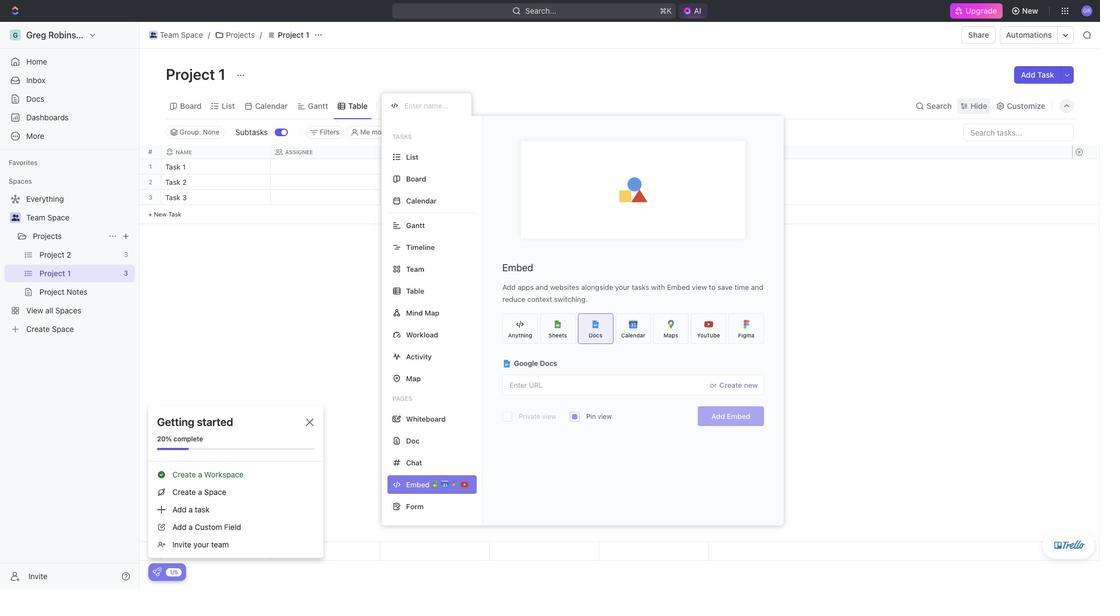 Task type: vqa. For each thing, say whether or not it's contained in the screenshot.
Just
no



Task type: describe. For each thing, give the bounding box(es) containing it.
add task button
[[1015, 66, 1061, 84]]

calendar link
[[253, 98, 288, 114]]

to do cell for task 3
[[381, 190, 490, 205]]

sheets
[[549, 332, 567, 339]]

pages
[[393, 395, 412, 402]]

mind map
[[406, 309, 440, 317]]

1 vertical spatial your
[[194, 540, 209, 550]]

onboarding checklist button image
[[153, 568, 162, 577]]

row group containing 1 2 3
[[140, 159, 162, 224]]

dashboards
[[26, 113, 69, 122]]

add a custom field
[[172, 523, 241, 532]]

1 horizontal spatial projects link
[[212, 28, 258, 42]]

or
[[710, 381, 717, 390]]

home
[[26, 57, 47, 66]]

a for task
[[189, 505, 193, 515]]

tasks
[[393, 133, 412, 140]]

0 vertical spatial project
[[278, 30, 304, 39]]

1 2 3
[[149, 163, 153, 201]]

add embed
[[712, 412, 751, 421]]

timeline
[[406, 243, 435, 252]]

favorites button
[[4, 157, 42, 170]]

home link
[[4, 53, 135, 71]]

3 inside press space to select this row. row
[[182, 193, 187, 202]]

view for private view
[[542, 413, 556, 421]]

new for new
[[1023, 6, 1039, 15]]

show closed
[[464, 128, 504, 136]]

‎task 1
[[165, 163, 186, 171]]

tree inside sidebar navigation
[[4, 191, 135, 338]]

automations button
[[1001, 27, 1058, 43]]

time
[[735, 283, 749, 292]]

or create new
[[710, 381, 758, 390]]

closed
[[483, 128, 504, 136]]

workspace
[[204, 470, 244, 480]]

projects link inside tree
[[33, 228, 104, 245]]

1 horizontal spatial projects
[[226, 30, 255, 39]]

apps
[[518, 283, 534, 292]]

dashboards link
[[4, 109, 135, 126]]

spaces
[[9, 177, 32, 186]]

subtasks button
[[231, 124, 275, 141]]

view inside add apps and websites alongside your tasks with embed view to save time and reduce context switching.
[[692, 283, 707, 292]]

embed inside button
[[727, 412, 751, 421]]

press space to select this row. row containing 1
[[140, 159, 162, 175]]

add for add apps and websites alongside your tasks with embed view to save time and reduce context switching.
[[503, 283, 516, 292]]

whiteboard
[[406, 415, 446, 424]]

websites
[[550, 283, 580, 292]]

embed inside add apps and websites alongside your tasks with embed view to save time and reduce context switching.
[[667, 283, 690, 292]]

set priority image
[[598, 175, 614, 192]]

add a task
[[172, 505, 210, 515]]

search
[[927, 101, 952, 110]]

press space to select this row. row containing ‎task 1
[[162, 159, 709, 176]]

docs link
[[4, 90, 135, 108]]

started
[[197, 416, 233, 429]]

assignees
[[410, 128, 443, 136]]

2 vertical spatial calendar
[[621, 332, 646, 339]]

set priority image
[[598, 191, 614, 207]]

team
[[211, 540, 229, 550]]

gantt link
[[306, 98, 328, 114]]

do for task 3
[[397, 194, 406, 201]]

0 vertical spatial table
[[348, 101, 368, 110]]

to do cell for ‎task 2
[[381, 175, 490, 189]]

0 vertical spatial calendar
[[255, 101, 288, 110]]

press space to select this row. row containing ‎task 2
[[162, 175, 709, 192]]

activity
[[406, 352, 432, 361]]

getting started
[[157, 416, 233, 429]]

user group image
[[11, 215, 19, 221]]

getting
[[157, 416, 194, 429]]

alongside
[[581, 283, 613, 292]]

mind
[[406, 309, 423, 317]]

projects inside sidebar navigation
[[33, 232, 62, 241]]

1 / from the left
[[208, 30, 210, 39]]

1 vertical spatial project 1
[[166, 65, 229, 83]]

create a workspace
[[172, 470, 244, 480]]

1 horizontal spatial table
[[406, 287, 425, 295]]

task
[[195, 505, 210, 515]]

complete
[[174, 435, 203, 444]]

1 vertical spatial docs
[[589, 332, 603, 339]]

hide inside dropdown button
[[971, 101, 988, 110]]

private view
[[519, 413, 556, 421]]

create a space
[[172, 488, 226, 497]]

add for add embed
[[712, 412, 725, 421]]

invite for invite
[[28, 572, 48, 581]]

a for space
[[198, 488, 202, 497]]

youtube
[[697, 332, 720, 339]]

context
[[528, 295, 552, 304]]

1 horizontal spatial team
[[160, 30, 179, 39]]

team space inside tree
[[26, 213, 69, 222]]

show closed button
[[450, 126, 509, 139]]

share
[[969, 30, 990, 39]]

0 vertical spatial team space link
[[146, 28, 206, 42]]

‎task 2
[[165, 178, 187, 187]]

new button
[[1007, 2, 1045, 20]]

your inside add apps and websites alongside your tasks with embed view to save time and reduce context switching.
[[615, 283, 630, 292]]

user group image
[[150, 32, 157, 38]]

with
[[651, 283, 665, 292]]

favorites
[[9, 159, 38, 167]]

tasks
[[632, 283, 650, 292]]

save
[[718, 283, 733, 292]]

custom
[[195, 523, 222, 532]]

chat
[[406, 459, 422, 467]]

2 for 1
[[149, 179, 152, 186]]

project 1 link
[[264, 28, 312, 42]]

2 and from the left
[[751, 283, 764, 292]]

0 vertical spatial map
[[425, 309, 440, 317]]

maps
[[664, 332, 679, 339]]

0 horizontal spatial embed
[[503, 262, 534, 274]]

share button
[[962, 26, 996, 44]]

inbox
[[26, 76, 45, 85]]

new task
[[154, 211, 181, 218]]

assignees button
[[397, 126, 448, 139]]

⌘k
[[660, 6, 672, 15]]

switching.
[[554, 295, 588, 304]]

1 vertical spatial gantt
[[406, 221, 425, 230]]

doc
[[406, 437, 420, 445]]

‎task for ‎task 1
[[165, 163, 180, 171]]

create for create a space
[[172, 488, 196, 497]]

board link
[[178, 98, 202, 114]]

add apps and websites alongside your tasks with embed view to save time and reduce context switching.
[[503, 283, 764, 304]]

reduce
[[503, 295, 526, 304]]

view button
[[382, 98, 417, 114]]

1 inside 1 2 3
[[149, 163, 152, 170]]

workload
[[406, 330, 438, 339]]

2 horizontal spatial space
[[204, 488, 226, 497]]

0 horizontal spatial list
[[222, 101, 235, 110]]



Task type: locate. For each thing, give the bounding box(es) containing it.
20%
[[157, 435, 172, 444]]

show
[[464, 128, 481, 136]]

tree containing team space
[[4, 191, 135, 338]]

set priority element
[[598, 175, 614, 192], [598, 191, 614, 207]]

do for ‎task 2
[[397, 179, 406, 186]]

subtasks
[[235, 128, 268, 137]]

‎task down ‎task 1
[[165, 178, 180, 187]]

close image
[[306, 419, 314, 427]]

1 horizontal spatial and
[[751, 283, 764, 292]]

to
[[387, 179, 396, 186], [387, 194, 396, 201], [709, 283, 716, 292]]

0 horizontal spatial team
[[26, 213, 45, 222]]

new
[[744, 381, 758, 390]]

google docs
[[514, 359, 557, 368]]

team space link
[[146, 28, 206, 42], [26, 209, 133, 227]]

2 inside 1 2 3
[[149, 179, 152, 186]]

project 1
[[278, 30, 309, 39], [166, 65, 229, 83]]

2 to do cell from the top
[[381, 190, 490, 205]]

your
[[615, 283, 630, 292], [194, 540, 209, 550]]

2 set priority element from the top
[[598, 191, 614, 207]]

2 vertical spatial embed
[[727, 412, 751, 421]]

docs down the inbox
[[26, 94, 44, 103]]

1 vertical spatial new
[[154, 211, 167, 218]]

team space right user group icon
[[160, 30, 203, 39]]

1 horizontal spatial space
[[181, 30, 203, 39]]

task for new task
[[168, 211, 181, 218]]

press space to select this row. row containing task 3
[[162, 190, 709, 207]]

hide button
[[518, 126, 541, 139]]

1 vertical spatial embed
[[667, 283, 690, 292]]

add for add a custom field
[[172, 523, 187, 532]]

to do cell up 'timeline'
[[381, 190, 490, 205]]

add down or
[[712, 412, 725, 421]]

set priority element for ‎task 2
[[598, 175, 614, 192]]

0 horizontal spatial 3
[[149, 194, 153, 201]]

hide right search
[[971, 101, 988, 110]]

0 horizontal spatial project
[[166, 65, 215, 83]]

1 horizontal spatial 3
[[182, 193, 187, 202]]

0 horizontal spatial your
[[194, 540, 209, 550]]

anything
[[508, 332, 532, 339]]

‎task for ‎task 2
[[165, 178, 180, 187]]

view for pin view
[[598, 413, 612, 421]]

search...
[[525, 6, 556, 15]]

1 horizontal spatial 2
[[182, 178, 187, 187]]

0 vertical spatial team space
[[160, 30, 203, 39]]

1 horizontal spatial list
[[406, 152, 419, 161]]

gantt left table link
[[308, 101, 328, 110]]

docs
[[26, 94, 44, 103], [589, 332, 603, 339], [540, 359, 557, 368]]

docs right google
[[540, 359, 557, 368]]

2 / from the left
[[260, 30, 262, 39]]

and up context
[[536, 283, 548, 292]]

table
[[348, 101, 368, 110], [406, 287, 425, 295]]

gantt
[[308, 101, 328, 110], [406, 221, 425, 230]]

0 horizontal spatial 2
[[149, 179, 152, 186]]

pin
[[587, 413, 596, 421]]

1 horizontal spatial calendar
[[406, 196, 437, 205]]

0 vertical spatial your
[[615, 283, 630, 292]]

calendar left maps
[[621, 332, 646, 339]]

projects
[[226, 30, 255, 39], [33, 232, 62, 241]]

1 vertical spatial calendar
[[406, 196, 437, 205]]

new
[[1023, 6, 1039, 15], [154, 211, 167, 218]]

tree
[[4, 191, 135, 338]]

0 horizontal spatial board
[[180, 101, 202, 110]]

map
[[425, 309, 440, 317], [406, 374, 421, 383]]

1 horizontal spatial docs
[[540, 359, 557, 368]]

space right user group icon
[[181, 30, 203, 39]]

to for ‎task 2
[[387, 179, 396, 186]]

0 vertical spatial create
[[720, 381, 742, 390]]

Enter name... field
[[404, 101, 463, 111]]

onboarding checklist button element
[[153, 568, 162, 577]]

press space to select this row. row containing 2
[[140, 175, 162, 190]]

add inside add apps and websites alongside your tasks with embed view to save time and reduce context switching.
[[503, 283, 516, 292]]

1 ‎task from the top
[[165, 163, 180, 171]]

row group containing ‎task 1
[[162, 159, 709, 224]]

team right user group image
[[26, 213, 45, 222]]

add for add a task
[[172, 505, 187, 515]]

0 horizontal spatial team space
[[26, 213, 69, 222]]

calendar up 'timeline'
[[406, 196, 437, 205]]

add down add a task
[[172, 523, 187, 532]]

1 horizontal spatial your
[[615, 283, 630, 292]]

1 vertical spatial to do
[[387, 194, 406, 201]]

new down task 3
[[154, 211, 167, 218]]

task down ‎task 2
[[165, 193, 180, 202]]

1 vertical spatial project
[[166, 65, 215, 83]]

board down the tasks
[[406, 174, 426, 183]]

0 vertical spatial to do
[[387, 179, 406, 186]]

task down task 3
[[168, 211, 181, 218]]

a for workspace
[[198, 470, 202, 480]]

‎task up ‎task 2
[[165, 163, 180, 171]]

1 horizontal spatial map
[[425, 309, 440, 317]]

1 horizontal spatial /
[[260, 30, 262, 39]]

add left task
[[172, 505, 187, 515]]

0 horizontal spatial and
[[536, 283, 548, 292]]

1 horizontal spatial team space link
[[146, 28, 206, 42]]

board
[[180, 101, 202, 110], [406, 174, 426, 183]]

1 horizontal spatial project 1
[[278, 30, 309, 39]]

team space right user group image
[[26, 213, 69, 222]]

customize
[[1007, 101, 1046, 110]]

view button
[[382, 93, 417, 119]]

2 vertical spatial space
[[204, 488, 226, 497]]

form
[[406, 502, 424, 511]]

sidebar navigation
[[0, 22, 140, 590]]

add up reduce
[[503, 283, 516, 292]]

1 horizontal spatial team space
[[160, 30, 203, 39]]

add for add task
[[1021, 70, 1036, 79]]

0 horizontal spatial invite
[[28, 572, 48, 581]]

1/5
[[170, 569, 178, 576]]

space
[[181, 30, 203, 39], [47, 213, 69, 222], [204, 488, 226, 497]]

0 horizontal spatial projects link
[[33, 228, 104, 245]]

task 3
[[165, 193, 187, 202]]

2
[[182, 178, 187, 187], [149, 179, 152, 186]]

1 vertical spatial to
[[387, 194, 396, 201]]

view left save
[[692, 283, 707, 292]]

2 vertical spatial create
[[172, 488, 196, 497]]

team space
[[160, 30, 203, 39], [26, 213, 69, 222]]

1 horizontal spatial embed
[[667, 283, 690, 292]]

1 vertical spatial invite
[[28, 572, 48, 581]]

20% complete
[[157, 435, 203, 444]]

task
[[1038, 70, 1055, 79], [165, 193, 180, 202], [168, 211, 181, 218]]

table link
[[346, 98, 368, 114]]

/
[[208, 30, 210, 39], [260, 30, 262, 39]]

0 horizontal spatial project 1
[[166, 65, 229, 83]]

do
[[397, 179, 406, 186], [397, 194, 406, 201]]

team right user group icon
[[160, 30, 179, 39]]

grid containing ‎task 1
[[140, 146, 1101, 561]]

do down the tasks
[[397, 179, 406, 186]]

embed up apps
[[503, 262, 534, 274]]

0 horizontal spatial space
[[47, 213, 69, 222]]

0 vertical spatial space
[[181, 30, 203, 39]]

to do for task 3
[[387, 194, 406, 201]]

pin view
[[587, 413, 612, 421]]

2 to do from the top
[[387, 194, 406, 201]]

list link
[[220, 98, 235, 114]]

2 horizontal spatial view
[[692, 283, 707, 292]]

to do cell
[[381, 175, 490, 189], [381, 190, 490, 205]]

team space link inside tree
[[26, 209, 133, 227]]

hide right closed
[[522, 128, 537, 136]]

map down activity
[[406, 374, 421, 383]]

hide inside button
[[522, 128, 537, 136]]

2 ‎task from the top
[[165, 178, 180, 187]]

google
[[514, 359, 538, 368]]

set priority element for task 3
[[598, 191, 614, 207]]

0 horizontal spatial docs
[[26, 94, 44, 103]]

1 horizontal spatial invite
[[172, 540, 192, 550]]

1 vertical spatial hide
[[522, 128, 537, 136]]

3 left task 3
[[149, 194, 153, 201]]

1 vertical spatial projects
[[33, 232, 62, 241]]

0 horizontal spatial map
[[406, 374, 421, 383]]

to do
[[387, 179, 406, 186], [387, 194, 406, 201]]

1 vertical spatial board
[[406, 174, 426, 183]]

new for new task
[[154, 211, 167, 218]]

a left task
[[189, 505, 193, 515]]

1 vertical spatial task
[[165, 193, 180, 202]]

2 left ‎task 2
[[149, 179, 152, 186]]

hide
[[971, 101, 988, 110], [522, 128, 537, 136]]

add embed button
[[698, 407, 764, 427]]

1 vertical spatial create
[[172, 470, 196, 480]]

create up add a task
[[172, 488, 196, 497]]

hide button
[[958, 98, 991, 114]]

1 horizontal spatial project
[[278, 30, 304, 39]]

2 do from the top
[[397, 194, 406, 201]]

team
[[160, 30, 179, 39], [26, 213, 45, 222], [406, 265, 425, 273]]

board inside "link"
[[180, 101, 202, 110]]

1 vertical spatial table
[[406, 287, 425, 295]]

table right gantt link
[[348, 101, 368, 110]]

calendar up subtasks button
[[255, 101, 288, 110]]

your down add a custom field at the bottom left
[[194, 540, 209, 550]]

cell
[[271, 159, 381, 174], [381, 159, 490, 174], [490, 159, 600, 174], [271, 175, 381, 189], [490, 175, 600, 189], [271, 190, 381, 205], [490, 190, 600, 205]]

2 vertical spatial to
[[709, 283, 716, 292]]

map right the mind
[[425, 309, 440, 317]]

1 vertical spatial projects link
[[33, 228, 104, 245]]

add inside 'button'
[[1021, 70, 1036, 79]]

press space to select this row. row
[[140, 159, 162, 175], [162, 159, 709, 176], [140, 175, 162, 190], [162, 175, 709, 192], [140, 190, 162, 205], [162, 190, 709, 207], [162, 543, 709, 561]]

2 up task 3
[[182, 178, 187, 187]]

figma
[[738, 332, 755, 339]]

0 horizontal spatial view
[[542, 413, 556, 421]]

team down 'timeline'
[[406, 265, 425, 273]]

field
[[224, 523, 241, 532]]

projects link
[[212, 28, 258, 42], [33, 228, 104, 245]]

project
[[278, 30, 304, 39], [166, 65, 215, 83]]

1 horizontal spatial board
[[406, 174, 426, 183]]

docs inside sidebar navigation
[[26, 94, 44, 103]]

0 vertical spatial gantt
[[308, 101, 328, 110]]

embed right with
[[667, 283, 690, 292]]

0 vertical spatial projects
[[226, 30, 255, 39]]

space down create a workspace
[[204, 488, 226, 497]]

do up 'timeline'
[[397, 194, 406, 201]]

to do cell down assignees
[[381, 175, 490, 189]]

row group
[[140, 159, 162, 224], [162, 159, 709, 224], [1073, 159, 1100, 224], [1073, 543, 1100, 561]]

1 horizontal spatial new
[[1023, 6, 1039, 15]]

1 to do cell from the top
[[381, 175, 490, 189]]

grid
[[140, 146, 1101, 561]]

1 set priority element from the top
[[598, 175, 614, 192]]

view right private
[[542, 413, 556, 421]]

to inside add apps and websites alongside your tasks with embed view to save time and reduce context switching.
[[709, 283, 716, 292]]

new inside button
[[1023, 6, 1039, 15]]

0 vertical spatial project 1
[[278, 30, 309, 39]]

1 to do from the top
[[387, 179, 406, 186]]

1 vertical spatial list
[[406, 152, 419, 161]]

1 vertical spatial space
[[47, 213, 69, 222]]

0 vertical spatial task
[[1038, 70, 1055, 79]]

invite your team
[[172, 540, 229, 550]]

Search tasks... text field
[[964, 124, 1074, 141]]

inbox link
[[4, 72, 135, 89]]

0 horizontal spatial calendar
[[255, 101, 288, 110]]

view
[[692, 283, 707, 292], [542, 413, 556, 421], [598, 413, 612, 421]]

0 horizontal spatial team space link
[[26, 209, 133, 227]]

0 vertical spatial projects link
[[212, 28, 258, 42]]

0 horizontal spatial hide
[[522, 128, 537, 136]]

a up task
[[198, 488, 202, 497]]

invite for invite your team
[[172, 540, 192, 550]]

add up customize
[[1021, 70, 1036, 79]]

board left list link
[[180, 101, 202, 110]]

a for custom
[[189, 523, 193, 532]]

view right pin
[[598, 413, 612, 421]]

2 vertical spatial task
[[168, 211, 181, 218]]

0 horizontal spatial projects
[[33, 232, 62, 241]]

automations
[[1007, 30, 1052, 39]]

space right user group image
[[47, 213, 69, 222]]

invite
[[172, 540, 192, 550], [28, 572, 48, 581]]

upgrade
[[966, 6, 997, 15]]

task up customize
[[1038, 70, 1055, 79]]

2 for ‎task
[[182, 178, 187, 187]]

to for task 3
[[387, 194, 396, 201]]

private
[[519, 413, 541, 421]]

1 vertical spatial do
[[397, 194, 406, 201]]

0 vertical spatial to do cell
[[381, 175, 490, 189]]

to do for ‎task 2
[[387, 179, 406, 186]]

2 horizontal spatial embed
[[727, 412, 751, 421]]

embed down or create new
[[727, 412, 751, 421]]

add inside button
[[712, 412, 725, 421]]

calendar
[[255, 101, 288, 110], [406, 196, 437, 205], [621, 332, 646, 339]]

invite inside sidebar navigation
[[28, 572, 48, 581]]

space inside sidebar navigation
[[47, 213, 69, 222]]

3
[[182, 193, 187, 202], [149, 194, 153, 201]]

0 horizontal spatial /
[[208, 30, 210, 39]]

2 vertical spatial team
[[406, 265, 425, 273]]

1 vertical spatial team space link
[[26, 209, 133, 227]]

task inside 'button'
[[1038, 70, 1055, 79]]

create for create a workspace
[[172, 470, 196, 480]]

create right or
[[720, 381, 742, 390]]

list down the tasks
[[406, 152, 419, 161]]

0 horizontal spatial new
[[154, 211, 167, 218]]

your left tasks
[[615, 283, 630, 292]]

0 horizontal spatial gantt
[[308, 101, 328, 110]]

docs right sheets
[[589, 332, 603, 339]]

task for add task
[[1038, 70, 1055, 79]]

1 vertical spatial map
[[406, 374, 421, 383]]

0 horizontal spatial table
[[348, 101, 368, 110]]

1 do from the top
[[397, 179, 406, 186]]

create up create a space
[[172, 470, 196, 480]]

row
[[162, 146, 709, 159]]

list up subtasks button
[[222, 101, 235, 110]]

0 vertical spatial docs
[[26, 94, 44, 103]]

press space to select this row. row containing 3
[[140, 190, 162, 205]]

0 vertical spatial to
[[387, 179, 396, 186]]

1 vertical spatial team space
[[26, 213, 69, 222]]

team inside tree
[[26, 213, 45, 222]]

add task
[[1021, 70, 1055, 79]]

table up the mind
[[406, 287, 425, 295]]

gantt up 'timeline'
[[406, 221, 425, 230]]

embed
[[503, 262, 534, 274], [667, 283, 690, 292], [727, 412, 751, 421]]

new up automations
[[1023, 6, 1039, 15]]

search button
[[913, 98, 956, 114]]

upgrade link
[[951, 3, 1003, 19]]

1 and from the left
[[536, 283, 548, 292]]

1 horizontal spatial gantt
[[406, 221, 425, 230]]

add
[[1021, 70, 1036, 79], [503, 283, 516, 292], [712, 412, 725, 421], [172, 505, 187, 515], [172, 523, 187, 532]]

3 down ‎task 2
[[182, 193, 187, 202]]

0 vertical spatial do
[[397, 179, 406, 186]]

2 horizontal spatial calendar
[[621, 332, 646, 339]]

customize button
[[993, 98, 1049, 114]]

Enter URL text field
[[503, 376, 710, 395]]

0 vertical spatial ‎task
[[165, 163, 180, 171]]

and right time
[[751, 283, 764, 292]]

a up create a space
[[198, 470, 202, 480]]

list
[[222, 101, 235, 110], [406, 152, 419, 161]]

1 vertical spatial ‎task
[[165, 178, 180, 187]]

1 vertical spatial to do cell
[[381, 190, 490, 205]]

a down add a task
[[189, 523, 193, 532]]



